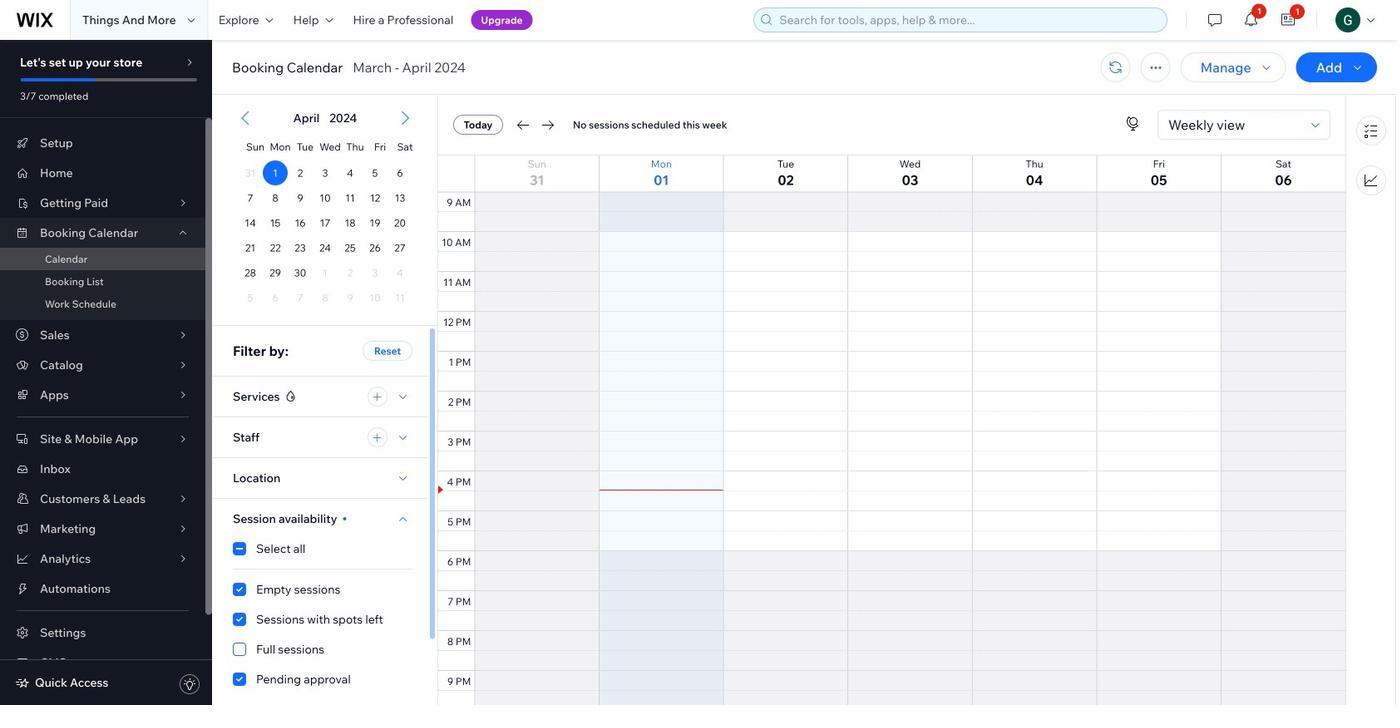 Task type: vqa. For each thing, say whether or not it's contained in the screenshot.
the Paragraph
no



Task type: describe. For each thing, give the bounding box(es) containing it.
Search for tools, apps, help & more... field
[[775, 8, 1163, 32]]



Task type: locate. For each thing, give the bounding box(es) containing it.
grid
[[438, 0, 1346, 706], [223, 96, 428, 325]]

menu
[[1347, 106, 1396, 206]]

sidebar element
[[0, 40, 212, 706]]

row group
[[223, 161, 428, 325]]

1 horizontal spatial grid
[[438, 0, 1346, 706]]

None checkbox
[[233, 539, 413, 559], [233, 610, 413, 630], [233, 670, 413, 690], [233, 539, 413, 559], [233, 610, 413, 630], [233, 670, 413, 690]]

None checkbox
[[233, 580, 413, 600], [233, 640, 413, 660], [233, 580, 413, 600], [233, 640, 413, 660]]

row
[[243, 131, 418, 161], [438, 156, 1346, 192], [238, 161, 413, 186], [238, 186, 413, 211], [238, 211, 413, 235], [238, 235, 413, 260], [238, 260, 413, 285], [238, 285, 413, 310]]

alert
[[288, 111, 362, 126]]

monday, april 1, 2024 cell
[[263, 161, 288, 186]]

0 horizontal spatial grid
[[223, 96, 428, 325]]

None field
[[1164, 111, 1307, 139]]



